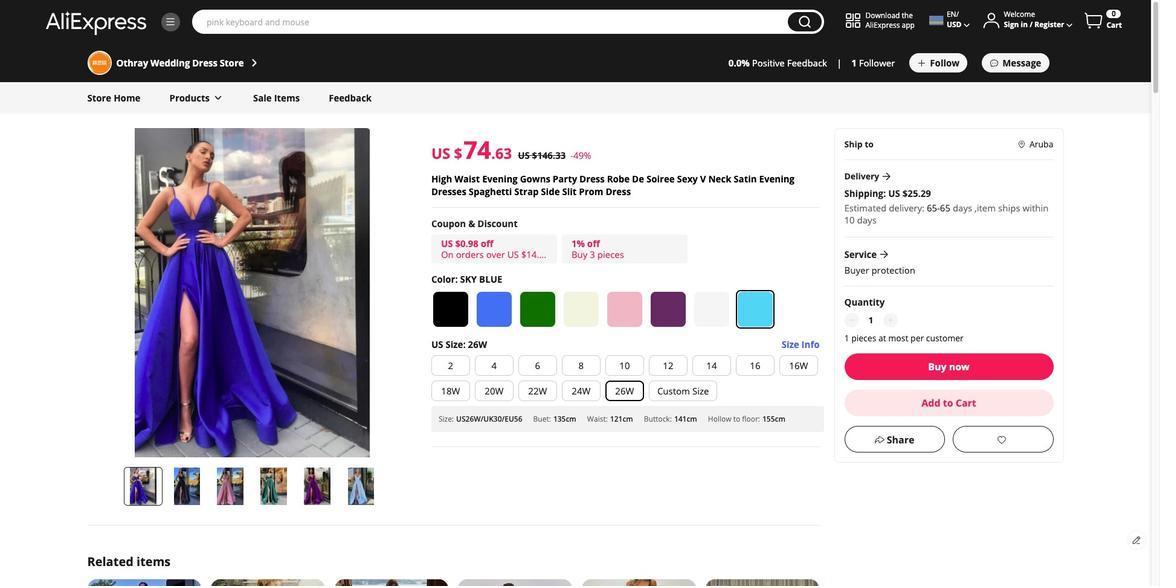 Task type: describe. For each thing, give the bounding box(es) containing it.
1 horizontal spatial dress
[[580, 173, 605, 185]]

side
[[541, 185, 560, 197]]

1 horizontal spatial waist
[[588, 414, 606, 424]]

us $ 7 4 . 6 3 us $146.33 -49%
[[432, 133, 592, 166]]

delivery
[[845, 171, 880, 182]]

: for buttock
[[670, 414, 672, 424]]

now
[[950, 360, 970, 374]]

us up delivery:
[[889, 188, 901, 200]]

us left '$' at the left
[[432, 143, 451, 163]]

hollow
[[708, 414, 732, 424]]

download
[[866, 10, 900, 21]]

ships
[[999, 202, 1021, 214]]

buy inside '1% off buy 3 pieces'
[[572, 248, 588, 260]]

size down 18w
[[439, 414, 452, 424]]

size right custom
[[693, 385, 709, 397]]

65-
[[927, 202, 941, 214]]

products link
[[170, 82, 224, 114]]

aruba
[[1030, 138, 1054, 150]]

high
[[432, 173, 452, 185]]

purple image
[[649, 290, 688, 329]]

us down the black image on the left of the page
[[432, 338, 443, 350]]

$
[[454, 143, 463, 163]]

0 horizontal spatial feedback
[[329, 92, 372, 104]]

$25.29
[[903, 188, 931, 200]]

products
[[170, 92, 210, 104]]

1 vertical spatial 26w
[[616, 385, 634, 397]]

color
[[432, 273, 455, 285]]

sale
[[253, 92, 272, 104]]

custom
[[658, 385, 690, 397]]

service
[[845, 249, 877, 261]]

robe
[[607, 173, 630, 185]]

message link
[[982, 53, 1064, 73]]

store home link
[[87, 82, 141, 114]]

items
[[137, 554, 171, 570]]

sky blue image
[[736, 290, 775, 329]]

0.0%
[[729, 57, 750, 69]]

buy now
[[929, 360, 970, 374]]

: for buet
[[549, 414, 551, 424]]

1%
[[572, 237, 585, 249]]

size info
[[782, 338, 820, 350]]

1% off buy 3 pieces
[[572, 237, 624, 260]]

20w
[[485, 385, 504, 397]]

per
[[911, 333, 924, 344]]

waist : 121cm
[[588, 414, 633, 424]]

message button
[[982, 53, 1050, 73]]

feedback link
[[329, 82, 372, 114]]

14
[[707, 359, 717, 371]]

blue
[[479, 273, 503, 285]]

related items
[[87, 554, 171, 570]]

buy now button
[[845, 354, 1054, 380]]

1 for 1 pieces at most per customer
[[845, 333, 850, 344]]

141cm
[[675, 414, 698, 424]]

ship to
[[845, 138, 874, 150]]

0 horizontal spatial 26w
[[468, 338, 487, 350]]

sign
[[1004, 20, 1019, 30]]

us left $0.98
[[441, 237, 453, 249]]

: for color
[[455, 273, 458, 285]]

wedding
[[151, 57, 190, 69]]

to for add
[[943, 397, 954, 410]]

.
[[491, 143, 496, 163]]

buttock : 141cm
[[644, 414, 698, 424]]

within
[[1023, 202, 1049, 214]]

off inside '1% off buy 3 pieces'
[[588, 237, 600, 249]]

buttock
[[644, 414, 670, 424]]

delivery:
[[889, 202, 925, 214]]

: for size
[[452, 414, 454, 424]]

6 inside us $ 7 4 . 6 3 us $146.33 -49%
[[496, 143, 504, 163]]

121cm
[[610, 414, 633, 424]]

1610 image
[[606, 290, 644, 329]]

size up 2
[[446, 338, 463, 350]]

blue image
[[475, 290, 514, 329]]

pink keyboard and mouse text field
[[201, 16, 783, 28]]

12
[[663, 359, 674, 371]]

49%
[[574, 149, 592, 161]]

black image
[[432, 290, 470, 329]]

info
[[802, 338, 820, 350]]

us left "$146.33"
[[518, 149, 530, 161]]

de
[[632, 173, 644, 185]]

follower
[[859, 57, 896, 69]]

sky
[[460, 273, 477, 285]]

satin
[[734, 173, 757, 185]]

2 evening from the left
[[760, 173, 795, 185]]

en
[[947, 9, 957, 20]]

dresses
[[432, 185, 467, 197]]

7
[[464, 133, 478, 166]]

1 vertical spatial pieces
[[852, 333, 877, 344]]

follow button
[[910, 53, 968, 73]]

items
[[274, 92, 300, 104]]

positive
[[752, 57, 785, 69]]

orders
[[456, 248, 484, 260]]

us $0.98 off on orders over us $14.03
[[441, 237, 550, 260]]

3 inside us $ 7 4 . 6 3 us $146.33 -49%
[[504, 143, 512, 163]]

buet : 135cm
[[534, 414, 577, 424]]

8
[[579, 359, 584, 371]]

&
[[469, 217, 475, 229]]

0 horizontal spatial /
[[957, 9, 959, 20]]

to for hollow
[[734, 414, 741, 424]]

65
[[941, 202, 951, 214]]

waist inside high waist evening gowns party dress robe de soiree sexy v neck satin evening dresses spaghetti strap side slit prom dress
[[455, 173, 480, 185]]

at
[[879, 333, 887, 344]]

buyer
[[845, 264, 870, 276]]

-
[[571, 149, 574, 161]]



Task type: locate. For each thing, give the bounding box(es) containing it.
us
[[432, 143, 451, 163], [518, 149, 530, 161], [889, 188, 901, 200], [441, 237, 453, 249], [508, 248, 519, 260], [432, 338, 443, 350]]

days for 10
[[858, 214, 877, 226]]

0 vertical spatial dress
[[192, 57, 218, 69]]

10 inside ,item ships within 10 days
[[845, 214, 855, 226]]

add to cart
[[922, 397, 977, 410]]

prom
[[579, 185, 604, 197]]

1 for 1 follower
[[852, 57, 857, 69]]

,item
[[975, 202, 996, 214]]

26w
[[468, 338, 487, 350], [616, 385, 634, 397]]

days
[[953, 202, 973, 214], [858, 214, 877, 226]]

to for ship
[[865, 138, 874, 150]]

store inside othray wedding dress store link
[[220, 57, 244, 69]]

: left 121cm at the right bottom of the page
[[606, 414, 608, 424]]

pieces left "at"
[[852, 333, 877, 344]]

share
[[887, 434, 915, 447]]

2 horizontal spatial to
[[943, 397, 954, 410]]

download the aliexpress app
[[866, 10, 915, 30]]

1 off from the left
[[481, 237, 494, 249]]

1 vertical spatial buy
[[929, 360, 947, 374]]

155cm
[[763, 414, 786, 424]]

buy
[[572, 248, 588, 260], [929, 360, 947, 374]]

0 vertical spatial 4
[[478, 133, 491, 166]]

othray
[[116, 57, 148, 69]]

0 vertical spatial feedback
[[787, 57, 828, 69]]

1 vertical spatial 3
[[590, 248, 595, 260]]

pieces right "1%"
[[598, 248, 624, 260]]

estimated delivery: 65-65 days
[[845, 202, 973, 214]]

off right $0.98
[[481, 237, 494, 249]]

evening right satin
[[760, 173, 795, 185]]

1sqid_b image
[[165, 16, 176, 27]]

follow
[[931, 57, 960, 69]]

: left 135cm
[[549, 414, 551, 424]]

1 horizontal spatial store
[[220, 57, 244, 69]]

0 horizontal spatial cart
[[956, 397, 977, 410]]

to right add in the bottom right of the page
[[943, 397, 954, 410]]

$14.03
[[522, 248, 550, 260]]

1 horizontal spatial 1
[[852, 57, 857, 69]]

size
[[446, 338, 463, 350], [782, 338, 800, 350], [693, 385, 709, 397], [439, 414, 452, 424]]

0 horizontal spatial 4
[[478, 133, 491, 166]]

days for 65
[[953, 202, 973, 214]]

1 vertical spatial feedback
[[329, 92, 372, 104]]

estimated
[[845, 202, 887, 214]]

dress right wedding
[[192, 57, 218, 69]]

aliexpress
[[866, 20, 900, 30]]

protection
[[872, 264, 916, 276]]

discount
[[478, 217, 518, 229]]

1 horizontal spatial 4
[[492, 359, 497, 371]]

0 horizontal spatial days
[[858, 214, 877, 226]]

6
[[496, 143, 504, 163], [535, 359, 541, 371]]

/ up follow
[[957, 9, 959, 20]]

add to cart button
[[845, 390, 1054, 417]]

1 evening from the left
[[483, 173, 518, 185]]

1 horizontal spatial 10
[[845, 214, 855, 226]]

2
[[448, 359, 454, 371]]

floor
[[743, 414, 759, 424]]

to left the floor
[[734, 414, 741, 424]]

0 horizontal spatial 10
[[620, 359, 630, 371]]

shipping:
[[845, 188, 886, 200]]

over
[[486, 248, 505, 260]]

0 vertical spatial 26w
[[468, 338, 487, 350]]

1 vertical spatial dress
[[580, 173, 605, 185]]

1 vertical spatial 4
[[492, 359, 497, 371]]

1 left "at"
[[845, 333, 850, 344]]

soiree
[[647, 173, 675, 185]]

: left sky
[[455, 273, 458, 285]]

3
[[504, 143, 512, 163], [590, 248, 595, 260]]

off right "1%"
[[588, 237, 600, 249]]

4 up "20w"
[[492, 359, 497, 371]]

v
[[700, 173, 706, 185]]

0 vertical spatial 1
[[852, 57, 857, 69]]

0 horizontal spatial store
[[87, 92, 111, 104]]

16w
[[790, 359, 809, 371]]

ivory image
[[562, 290, 601, 329]]

0 horizontal spatial 6
[[496, 143, 504, 163]]

10 down shipping:
[[845, 214, 855, 226]]

dress down "robe"
[[606, 185, 631, 197]]

0 horizontal spatial buy
[[572, 248, 588, 260]]

buy right $14.03
[[572, 248, 588, 260]]

2 off from the left
[[588, 237, 600, 249]]

: left 155cm
[[759, 414, 761, 424]]

1 horizontal spatial days
[[953, 202, 973, 214]]

1 follower
[[852, 57, 896, 69]]

buy left now
[[929, 360, 947, 374]]

1 pieces at most per customer
[[845, 333, 964, 344]]

0 cart
[[1107, 8, 1123, 30]]

4
[[478, 133, 491, 166], [492, 359, 497, 371]]

welcome
[[1004, 9, 1036, 20]]

green image
[[519, 290, 557, 329]]

color : sky blue
[[432, 273, 503, 285]]

0 vertical spatial waist
[[455, 173, 480, 185]]

None button
[[789, 12, 822, 31]]

store up products link
[[220, 57, 244, 69]]

$0.98
[[455, 237, 479, 249]]

1 vertical spatial 6
[[535, 359, 541, 371]]

gowns
[[520, 173, 551, 185]]

2 vertical spatial to
[[734, 414, 741, 424]]

1 horizontal spatial 26w
[[616, 385, 634, 397]]

days down shipping:
[[858, 214, 877, 226]]

0 horizontal spatial dress
[[192, 57, 218, 69]]

22w
[[529, 385, 547, 397]]

days inside ,item ships within 10 days
[[858, 214, 877, 226]]

most
[[889, 333, 909, 344]]

0 vertical spatial 6
[[496, 143, 504, 163]]

dress inside othray wedding dress store link
[[192, 57, 218, 69]]

1 horizontal spatial cart
[[1107, 20, 1123, 30]]

us right over
[[508, 248, 519, 260]]

spaghetti
[[469, 185, 512, 197]]

0 horizontal spatial off
[[481, 237, 494, 249]]

2 vertical spatial dress
[[606, 185, 631, 197]]

26w down blue image
[[468, 338, 487, 350]]

1 vertical spatial waist
[[588, 414, 606, 424]]

coupon
[[432, 217, 466, 229]]

0 vertical spatial pieces
[[598, 248, 624, 260]]

days right 65
[[953, 202, 973, 214]]

0 horizontal spatial 3
[[504, 143, 512, 163]]

app
[[902, 20, 915, 30]]

waist left 121cm at the right bottom of the page
[[588, 414, 606, 424]]

0 horizontal spatial waist
[[455, 173, 480, 185]]

sign in / register
[[1004, 20, 1065, 30]]

size left info
[[782, 338, 800, 350]]

16
[[750, 359, 761, 371]]

0 vertical spatial 3
[[504, 143, 512, 163]]

dress up prom
[[580, 173, 605, 185]]

coupon & discount
[[432, 217, 518, 229]]

0 vertical spatial to
[[865, 138, 874, 150]]

26w up 121cm at the right bottom of the page
[[616, 385, 634, 397]]

1 right "|"
[[852, 57, 857, 69]]

othray wedding dress store link
[[116, 56, 261, 70]]

1 horizontal spatial /
[[1030, 20, 1033, 30]]

$146.33
[[532, 149, 566, 161]]

6 right 7
[[496, 143, 504, 163]]

1 vertical spatial 1
[[845, 333, 850, 344]]

2 horizontal spatial dress
[[606, 185, 631, 197]]

buyer protection
[[845, 264, 916, 276]]

3 inside '1% off buy 3 pieces'
[[590, 248, 595, 260]]

usd
[[947, 20, 962, 30]]

3 right .
[[504, 143, 512, 163]]

10 left '12'
[[620, 359, 630, 371]]

:
[[455, 273, 458, 285], [463, 338, 466, 350], [452, 414, 454, 424], [549, 414, 551, 424], [606, 414, 608, 424], [670, 414, 672, 424], [759, 414, 761, 424]]

10
[[845, 214, 855, 226], [620, 359, 630, 371]]

24w
[[572, 385, 591, 397]]

1 horizontal spatial 6
[[535, 359, 541, 371]]

high waist evening gowns party dress robe de soiree sexy v neck satin evening dresses spaghetti strap side slit prom dress
[[432, 173, 795, 197]]

strap
[[515, 185, 539, 197]]

sale items link
[[253, 82, 300, 114]]

slit
[[562, 185, 577, 197]]

/
[[957, 9, 959, 20], [1030, 20, 1033, 30]]

6 up 22w
[[535, 359, 541, 371]]

1 vertical spatial cart
[[956, 397, 977, 410]]

1 horizontal spatial feedback
[[787, 57, 828, 69]]

: down 18w
[[452, 414, 454, 424]]

pieces inside '1% off buy 3 pieces'
[[598, 248, 624, 260]]

the
[[902, 10, 913, 21]]

message
[[1003, 57, 1042, 69]]

waist
[[455, 173, 480, 185], [588, 414, 606, 424]]

0 horizontal spatial pieces
[[598, 248, 624, 260]]

in
[[1021, 20, 1028, 30]]

None text field
[[862, 313, 881, 328]]

0 horizontal spatial to
[[734, 414, 741, 424]]

white image
[[693, 290, 731, 329]]

custom size
[[658, 385, 709, 397]]

store
[[220, 57, 244, 69], [87, 92, 111, 104]]

/ right the in
[[1030, 20, 1033, 30]]

off inside 'us $0.98 off on orders over us $14.03'
[[481, 237, 494, 249]]

on
[[441, 248, 454, 260]]

evening up the spaghetti
[[483, 173, 518, 185]]

0 vertical spatial buy
[[572, 248, 588, 260]]

waist up dresses
[[455, 173, 480, 185]]

1
[[852, 57, 857, 69], [845, 333, 850, 344]]

1 horizontal spatial to
[[865, 138, 874, 150]]

off
[[481, 237, 494, 249], [588, 237, 600, 249]]

store inside store home link
[[87, 92, 111, 104]]

register
[[1035, 20, 1065, 30]]

1 horizontal spatial 3
[[590, 248, 595, 260]]

1 vertical spatial store
[[87, 92, 111, 104]]

3 right "1%"
[[590, 248, 595, 260]]

cart right add in the bottom right of the page
[[956, 397, 977, 410]]

feedback
[[787, 57, 828, 69], [329, 92, 372, 104]]

18w
[[442, 385, 460, 397]]

1 horizontal spatial buy
[[929, 360, 947, 374]]

0 horizontal spatial evening
[[483, 173, 518, 185]]

buy inside button
[[929, 360, 947, 374]]

1 horizontal spatial off
[[588, 237, 600, 249]]

us26w/uk30/eu56
[[456, 414, 523, 424]]

ship
[[845, 138, 863, 150]]

0 vertical spatial cart
[[1107, 20, 1123, 30]]

customer
[[927, 333, 964, 344]]

size : us26w/uk30/eu56
[[439, 414, 523, 424]]

party
[[553, 173, 577, 185]]

: down the black image on the left of the page
[[463, 338, 466, 350]]

4 right '$' at the left
[[478, 133, 491, 166]]

cart down 0
[[1107, 20, 1123, 30]]

store left home
[[87, 92, 111, 104]]

1 vertical spatial 10
[[620, 359, 630, 371]]

0 vertical spatial 10
[[845, 214, 855, 226]]

0.0% positive feedback
[[729, 57, 828, 69]]

to inside add to cart button
[[943, 397, 954, 410]]

0 horizontal spatial 1
[[845, 333, 850, 344]]

us size : 26w
[[432, 338, 487, 350]]

0 vertical spatial store
[[220, 57, 244, 69]]

dress
[[192, 57, 218, 69], [580, 173, 605, 185], [606, 185, 631, 197]]

1 horizontal spatial evening
[[760, 173, 795, 185]]

1 vertical spatial to
[[943, 397, 954, 410]]

: left 141cm
[[670, 414, 672, 424]]

to right ship
[[865, 138, 874, 150]]

cart inside button
[[956, 397, 977, 410]]

1 horizontal spatial pieces
[[852, 333, 877, 344]]

: for waist
[[606, 414, 608, 424]]



Task type: vqa. For each thing, say whether or not it's contained in the screenshot.


